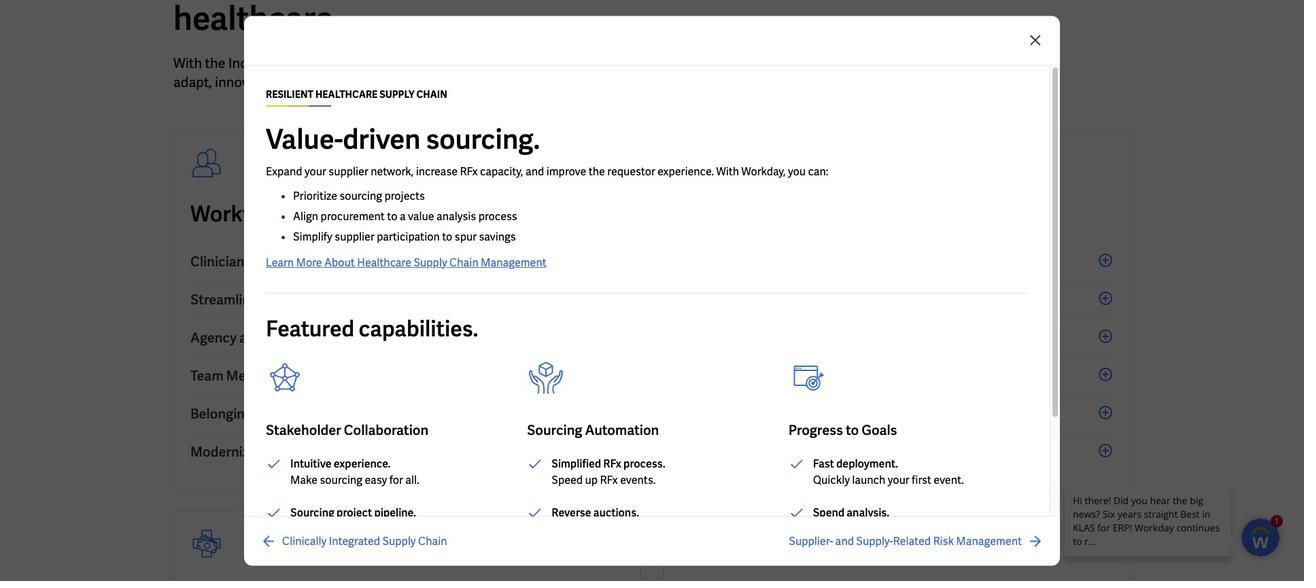 Task type: describe. For each thing, give the bounding box(es) containing it.
pipeline.
[[374, 505, 416, 519]]

sourcing project pipeline.
[[290, 505, 416, 519]]

supply
[[380, 88, 415, 100]]

rfx for capacity,
[[460, 164, 478, 178]]

replenishment
[[819, 443, 912, 461]]

process.
[[624, 456, 665, 471]]

launch
[[852, 473, 885, 487]]

and right agency
[[239, 329, 263, 347]]

project
[[337, 505, 372, 519]]

and left improve
[[526, 164, 544, 178]]

for inside intuitive experience. make sourcing easy for all.
[[389, 473, 403, 487]]

service
[[288, 443, 334, 461]]

modernized hr service delivery button
[[190, 434, 624, 472]]

agency and contract labor optimization button
[[190, 320, 624, 358]]

value
[[408, 209, 434, 223]]

procurement
[[321, 209, 385, 223]]

value-driven sourcing
[[680, 291, 817, 309]]

scale—all
[[300, 73, 360, 91]]

team member experience and well-being
[[190, 367, 445, 385]]

events.
[[620, 473, 656, 487]]

learn more about healthcare supply chain management
[[266, 255, 547, 269]]

modernized hr service delivery
[[190, 443, 387, 461]]

with inside value-driven sourcing. dialog
[[716, 164, 739, 178]]

goals
[[862, 421, 897, 439]]

risk
[[933, 534, 954, 548]]

spend analysis.
[[813, 505, 889, 519]]

savings
[[479, 229, 516, 243]]

labor
[[324, 329, 360, 347]]

from
[[522, 54, 550, 72]]

chain
[[416, 88, 447, 100]]

and inside button
[[255, 405, 278, 423]]

streamlined
[[190, 291, 266, 309]]

reverse
[[552, 505, 591, 519]]

supply inside button
[[382, 534, 416, 548]]

simplified
[[552, 456, 601, 471]]

simplify
[[293, 229, 332, 243]]

1 horizontal spatial the
[[331, 200, 364, 228]]

1 horizontal spatial experience.
[[658, 164, 714, 178]]

health for of
[[461, 200, 528, 228]]

make
[[290, 473, 318, 487]]

easy
[[365, 473, 387, 487]]

healthcare
[[315, 88, 378, 100]]

featured capabilities.
[[266, 314, 478, 343]]

supplier- and supply-related risk management
[[789, 534, 1022, 548]]

sourcing inside prioritize sourcing projects align procurement to a value analysis process simplify supplier participation to spur savings
[[340, 188, 382, 203]]

expand your supplier network, increase rfx capacity, and improve the requestor experience. with workday, you can:
[[266, 164, 828, 178]]

transformation.
[[549, 73, 645, 91]]

spur
[[455, 229, 477, 243]]

experience. inside intuitive experience. make sourcing easy for all.
[[334, 456, 391, 471]]

rfx for events.
[[600, 473, 618, 487]]

a inside prioritize sourcing projects align procurement to a value analysis process simplify supplier participation to spur savings
[[400, 209, 406, 223]]

progress to goals
[[789, 421, 897, 439]]

your inside fast deployment. quickly launch your first event.
[[888, 473, 910, 487]]

a inside the with the industry accelerator for healthcare, you benefit from a global ecosystem of partners to help you adapt, innovate, and scale—all while fast-tracking your digital transformation.
[[553, 54, 561, 72]]

requestor
[[607, 164, 655, 178]]

simplified rfx process. speed up rfx events.
[[552, 456, 665, 487]]

to inside the with the industry accelerator for healthcare, you benefit from a global ecosystem of partners to help you adapt, innovate, and scale—all while fast-tracking your digital transformation.
[[743, 54, 756, 72]]

modernized
[[190, 443, 264, 461]]

and inside the with the industry accelerator for healthcare, you benefit from a global ecosystem of partners to help you adapt, innovate, and scale—all while fast-tracking your digital transformation.
[[274, 73, 297, 91]]

about
[[324, 255, 355, 269]]

0 vertical spatial supplier
[[329, 164, 368, 178]]

diversity inside button
[[281, 405, 336, 423]]

progress
[[789, 421, 843, 439]]

streamlined recruiting and onboarding button
[[190, 282, 624, 320]]

tracking
[[425, 73, 475, 91]]

analysis.
[[847, 505, 889, 519]]

0 vertical spatial engagement
[[247, 253, 325, 271]]

sourcing for sourcing automation
[[527, 421, 582, 439]]

workforce for the future of health
[[190, 200, 528, 228]]

and up progress
[[792, 367, 815, 385]]

drive
[[355, 405, 387, 423]]

supplier-
[[789, 534, 833, 548]]

stakeholder
[[266, 421, 341, 439]]

belonging and diversity to drive health equity button
[[190, 396, 624, 434]]

supply-
[[856, 534, 893, 548]]

capacity,
[[480, 164, 523, 178]]

1 horizontal spatial chain
[[449, 255, 478, 269]]

sourcing inside value-driven sourcing button
[[762, 291, 817, 309]]

0 vertical spatial supply
[[414, 255, 447, 269]]

resilient healthcare supply chain
[[266, 88, 447, 100]]

1 vertical spatial of
[[437, 200, 457, 228]]

integrated
[[329, 534, 380, 548]]

experience
[[281, 367, 350, 385]]

hr
[[267, 443, 285, 461]]

clinically integrated supply chain
[[282, 534, 447, 548]]

network,
[[371, 164, 414, 178]]

benefit
[[475, 54, 519, 72]]

value- for driven
[[680, 291, 718, 309]]

retention
[[354, 253, 415, 271]]

optimized automated replenishment button
[[680, 434, 1114, 472]]

1 vertical spatial for
[[298, 200, 326, 228]]

expand
[[266, 164, 302, 178]]

supplier inside prioritize sourcing projects align procurement to a value analysis process simplify supplier participation to spur savings
[[335, 229, 374, 243]]

intuitive
[[290, 456, 332, 471]]

prioritize sourcing projects align procurement to a value analysis process simplify supplier participation to spur savings
[[293, 188, 517, 243]]

future
[[368, 200, 433, 228]]

intuitive experience. make sourcing easy for all.
[[290, 456, 419, 487]]

team member experience and well-being button
[[190, 358, 624, 396]]

learn
[[266, 255, 294, 269]]

for inside the with the industry accelerator for healthcare, you benefit from a global ecosystem of partners to help you adapt, innovate, and scale—all while fast-tracking your digital transformation.
[[357, 54, 374, 72]]

the inside value-driven sourcing. dialog
[[589, 164, 605, 178]]



Task type: vqa. For each thing, say whether or not it's contained in the screenshot.
bottom 'Supply'
yes



Task type: locate. For each thing, give the bounding box(es) containing it.
rfx right up
[[600, 473, 618, 487]]

1 horizontal spatial for
[[357, 54, 374, 72]]

being
[[410, 367, 445, 385]]

diversity inside button
[[734, 367, 789, 385]]

engagement up progress to goals
[[818, 367, 896, 385]]

1 vertical spatial value-
[[680, 291, 718, 309]]

supplier diversity and engagement button
[[680, 358, 1114, 396]]

1 vertical spatial the
[[589, 164, 605, 178]]

1 vertical spatial sourcing
[[527, 421, 582, 439]]

collaboration
[[344, 421, 428, 439]]

global
[[564, 54, 601, 72]]

agency and contract labor optimization
[[190, 329, 442, 347]]

1 horizontal spatial value-
[[680, 291, 718, 309]]

of left the partners
[[673, 54, 685, 72]]

sourcing.
[[426, 121, 540, 156]]

with up adapt,
[[173, 54, 202, 72]]

1 horizontal spatial sourcing
[[527, 421, 582, 439]]

while
[[363, 73, 395, 91]]

optimization
[[362, 329, 442, 347]]

1 vertical spatial health
[[390, 405, 432, 423]]

member
[[226, 367, 278, 385]]

you left can:
[[788, 164, 806, 178]]

1 vertical spatial sourcing
[[320, 473, 363, 487]]

1 horizontal spatial management
[[956, 534, 1022, 548]]

chain
[[449, 255, 478, 269], [418, 534, 447, 548]]

align
[[293, 209, 318, 223]]

and up the hr
[[255, 405, 278, 423]]

supplier up prioritize
[[329, 164, 368, 178]]

1 vertical spatial management
[[956, 534, 1022, 548]]

management
[[481, 255, 547, 269], [956, 534, 1022, 548]]

reverse auctions.
[[552, 505, 639, 519]]

supply down pipeline. on the left bottom of page
[[382, 534, 416, 548]]

2 vertical spatial for
[[389, 473, 403, 487]]

spend
[[813, 505, 845, 519]]

auctions.
[[593, 505, 639, 519]]

fast-
[[398, 73, 425, 91]]

participation
[[377, 229, 440, 243]]

to up replenishment
[[846, 421, 859, 439]]

supplier down procurement
[[335, 229, 374, 243]]

0 vertical spatial value-
[[266, 121, 343, 156]]

diversity right supplier
[[734, 367, 789, 385]]

0 vertical spatial diversity
[[734, 367, 789, 385]]

your up prioritize
[[305, 164, 326, 178]]

a left value
[[400, 209, 406, 223]]

with left 'workday,'
[[716, 164, 739, 178]]

for up simplify at the top of page
[[298, 200, 326, 228]]

0 vertical spatial for
[[357, 54, 374, 72]]

chain inside clinically integrated supply chain button
[[418, 534, 447, 548]]

0 vertical spatial sourcing
[[340, 188, 382, 203]]

1 horizontal spatial your
[[478, 73, 506, 91]]

you up tracking
[[450, 54, 472, 72]]

to left spur on the top
[[442, 229, 452, 243]]

1 horizontal spatial with
[[716, 164, 739, 178]]

the inside the with the industry accelerator for healthcare, you benefit from a global ecosystem of partners to help you adapt, innovate, and scale—all while fast-tracking your digital transformation.
[[205, 54, 225, 72]]

1 vertical spatial diversity
[[281, 405, 336, 423]]

and left well-
[[352, 367, 376, 385]]

0 vertical spatial rfx
[[460, 164, 478, 178]]

process
[[478, 209, 517, 223]]

and right more
[[328, 253, 351, 271]]

engagement
[[247, 253, 325, 271], [818, 367, 896, 385]]

0 horizontal spatial for
[[298, 200, 326, 228]]

a
[[553, 54, 561, 72], [400, 209, 406, 223]]

2 vertical spatial rfx
[[600, 473, 618, 487]]

chain down spur on the top
[[449, 255, 478, 269]]

0 horizontal spatial diversity
[[281, 405, 336, 423]]

sourcing up clinically
[[290, 505, 334, 519]]

value-driven sourcing button
[[680, 282, 1114, 320]]

health up savings on the left top of the page
[[461, 200, 528, 228]]

to down "projects"
[[387, 209, 397, 223]]

0 vertical spatial a
[[553, 54, 561, 72]]

0 horizontal spatial chain
[[418, 534, 447, 548]]

supply
[[414, 255, 447, 269], [382, 534, 416, 548]]

diversity up service
[[281, 405, 336, 423]]

belonging
[[190, 405, 252, 423]]

0 horizontal spatial your
[[305, 164, 326, 178]]

0 vertical spatial your
[[478, 73, 506, 91]]

chain down all.
[[418, 534, 447, 548]]

help
[[759, 54, 786, 72]]

0 horizontal spatial the
[[205, 54, 225, 72]]

you
[[450, 54, 472, 72], [789, 54, 811, 72], [788, 164, 806, 178]]

1 vertical spatial rfx
[[603, 456, 621, 471]]

value- inside value-driven sourcing button
[[680, 291, 718, 309]]

0 vertical spatial health
[[461, 200, 528, 228]]

to left help
[[743, 54, 756, 72]]

sourcing right driven
[[762, 291, 817, 309]]

and down the industry
[[274, 73, 297, 91]]

to inside button
[[339, 405, 352, 423]]

your down benefit
[[478, 73, 506, 91]]

rfx
[[460, 164, 478, 178], [603, 456, 621, 471], [600, 473, 618, 487]]

the up simplify at the top of page
[[331, 200, 364, 228]]

workforce
[[190, 200, 294, 228]]

contract
[[265, 329, 321, 347]]

0 vertical spatial the
[[205, 54, 225, 72]]

1 vertical spatial with
[[716, 164, 739, 178]]

0 horizontal spatial sourcing
[[290, 505, 334, 519]]

clinician engagement and retention button
[[190, 244, 624, 282]]

for up while
[[357, 54, 374, 72]]

and down spend analysis.
[[835, 534, 854, 548]]

fast deployment. quickly launch your first event.
[[813, 456, 964, 487]]

management down savings on the left top of the page
[[481, 255, 547, 269]]

with the industry accelerator for healthcare, you benefit from a global ecosystem of partners to help you adapt, innovate, and scale—all while fast-tracking your digital transformation.
[[173, 54, 811, 91]]

first
[[912, 473, 931, 487]]

1 horizontal spatial of
[[673, 54, 685, 72]]

0 vertical spatial management
[[481, 255, 547, 269]]

0 vertical spatial experience.
[[658, 164, 714, 178]]

you right help
[[789, 54, 811, 72]]

1 horizontal spatial health
[[461, 200, 528, 228]]

1 vertical spatial engagement
[[818, 367, 896, 385]]

sourcing inside intuitive experience. make sourcing easy for all.
[[320, 473, 363, 487]]

digital
[[508, 73, 547, 91]]

value-driven sourcing.
[[266, 121, 540, 156]]

clinician
[[190, 253, 244, 271]]

1 vertical spatial supplier
[[335, 229, 374, 243]]

projects
[[384, 188, 425, 203]]

0 horizontal spatial of
[[437, 200, 457, 228]]

increase
[[416, 164, 458, 178]]

well-
[[379, 367, 410, 385]]

your
[[478, 73, 506, 91], [305, 164, 326, 178], [888, 473, 910, 487]]

health for drive
[[390, 405, 432, 423]]

speed
[[552, 473, 583, 487]]

experience. up 'easy'
[[334, 456, 391, 471]]

experience. right requestor
[[658, 164, 714, 178]]

of
[[673, 54, 685, 72], [437, 200, 457, 228]]

ecosystem
[[604, 54, 670, 72]]

0 horizontal spatial a
[[400, 209, 406, 223]]

0 vertical spatial sourcing
[[762, 291, 817, 309]]

and up featured capabilities.
[[335, 291, 359, 309]]

health inside button
[[390, 405, 432, 423]]

health down team member experience and well-being button
[[390, 405, 432, 423]]

1 vertical spatial your
[[305, 164, 326, 178]]

clinician engagement and retention
[[190, 253, 415, 271]]

engagement down simplify at the top of page
[[247, 253, 325, 271]]

2 horizontal spatial the
[[589, 164, 605, 178]]

sourcing up simplified
[[527, 421, 582, 439]]

with inside the with the industry accelerator for healthcare, you benefit from a global ecosystem of partners to help you adapt, innovate, and scale—all while fast-tracking your digital transformation.
[[173, 54, 202, 72]]

recruiting
[[268, 291, 332, 309]]

the up adapt,
[[205, 54, 225, 72]]

supplier diversity and engagement
[[680, 367, 896, 385]]

sourcing up procurement
[[340, 188, 382, 203]]

management right 'risk'
[[956, 534, 1022, 548]]

healthcare,
[[377, 54, 447, 72]]

the right improve
[[589, 164, 605, 178]]

delivery
[[337, 443, 387, 461]]

0 vertical spatial chain
[[449, 255, 478, 269]]

optimized automated replenishment
[[680, 443, 912, 461]]

2 horizontal spatial for
[[389, 473, 403, 487]]

0 horizontal spatial with
[[173, 54, 202, 72]]

supply down participation
[[414, 255, 447, 269]]

related
[[893, 534, 931, 548]]

deployment.
[[836, 456, 898, 471]]

and
[[274, 73, 297, 91], [526, 164, 544, 178], [328, 253, 351, 271], [335, 291, 359, 309], [239, 329, 263, 347], [352, 367, 376, 385], [792, 367, 815, 385], [255, 405, 278, 423], [835, 534, 854, 548]]

learn more about healthcare supply chain management link
[[266, 255, 547, 269]]

value-driven sourcing. dialog
[[0, 0, 1304, 581]]

0 horizontal spatial engagement
[[247, 253, 325, 271]]

adapt,
[[173, 73, 212, 91]]

more
[[296, 255, 322, 269]]

for left all.
[[389, 473, 403, 487]]

improve
[[546, 164, 586, 178]]

value- inside value-driven sourcing. dialog
[[266, 121, 343, 156]]

1 horizontal spatial diversity
[[734, 367, 789, 385]]

rfx up events.
[[603, 456, 621, 471]]

0 vertical spatial with
[[173, 54, 202, 72]]

supplier- and supply-related risk management button
[[789, 533, 1044, 549]]

streamlined recruiting and onboarding
[[190, 291, 435, 309]]

1 vertical spatial experience.
[[334, 456, 391, 471]]

0 horizontal spatial health
[[390, 405, 432, 423]]

2 vertical spatial sourcing
[[290, 505, 334, 519]]

featured
[[266, 314, 354, 343]]

2 vertical spatial the
[[331, 200, 364, 228]]

1 horizontal spatial a
[[553, 54, 561, 72]]

management inside button
[[956, 534, 1022, 548]]

healthcare
[[357, 255, 411, 269]]

sourcing
[[340, 188, 382, 203], [320, 473, 363, 487]]

rfx right increase
[[460, 164, 478, 178]]

0 horizontal spatial experience.
[[334, 456, 391, 471]]

can:
[[808, 164, 828, 178]]

your inside the with the industry accelerator for healthcare, you benefit from a global ecosystem of partners to help you adapt, innovate, and scale—all while fast-tracking your digital transformation.
[[478, 73, 506, 91]]

your left first
[[888, 473, 910, 487]]

0 horizontal spatial value-
[[266, 121, 343, 156]]

agency
[[190, 329, 237, 347]]

sourcing for sourcing project pipeline.
[[290, 505, 334, 519]]

innovate,
[[215, 73, 271, 91]]

equity
[[434, 405, 473, 423]]

you inside value-driven sourcing. dialog
[[788, 164, 806, 178]]

1 vertical spatial chain
[[418, 534, 447, 548]]

2 vertical spatial your
[[888, 473, 910, 487]]

clinically integrated supply chain button
[[260, 533, 447, 549]]

1 horizontal spatial engagement
[[818, 367, 896, 385]]

1 vertical spatial a
[[400, 209, 406, 223]]

sourcing down "intuitive"
[[320, 473, 363, 487]]

1 vertical spatial supply
[[382, 534, 416, 548]]

driven
[[718, 291, 759, 309]]

0 horizontal spatial management
[[481, 255, 547, 269]]

automated
[[746, 443, 816, 461]]

2 horizontal spatial sourcing
[[762, 291, 817, 309]]

of inside the with the industry accelerator for healthcare, you benefit from a global ecosystem of partners to help you adapt, innovate, and scale—all while fast-tracking your digital transformation.
[[673, 54, 685, 72]]

accelerator
[[282, 54, 354, 72]]

stakeholder collaboration
[[266, 421, 428, 439]]

team
[[190, 367, 223, 385]]

a right from
[[553, 54, 561, 72]]

all.
[[405, 473, 419, 487]]

2 horizontal spatial your
[[888, 473, 910, 487]]

up
[[585, 473, 598, 487]]

to left drive
[[339, 405, 352, 423]]

0 vertical spatial of
[[673, 54, 685, 72]]

of right value
[[437, 200, 457, 228]]

value- for driven
[[266, 121, 343, 156]]

quickly
[[813, 473, 850, 487]]

onboarding
[[361, 291, 435, 309]]



